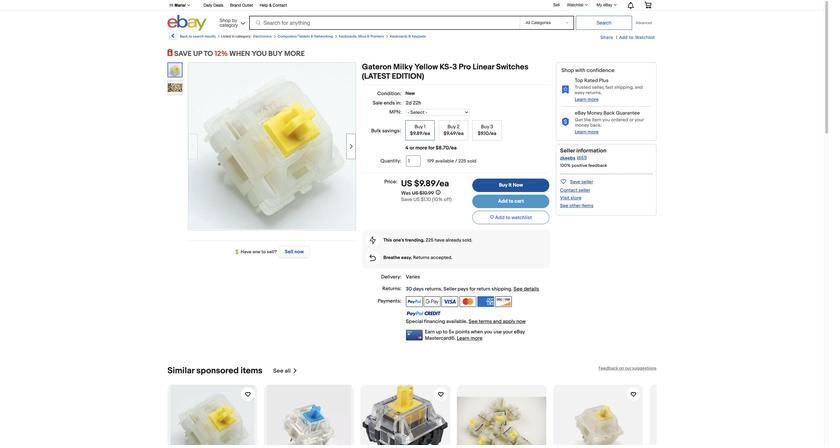 Task type: locate. For each thing, give the bounding box(es) containing it.
price:
[[384, 179, 398, 185]]

| right share button
[[616, 35, 618, 40]]

0 horizontal spatial .
[[441, 286, 443, 292]]

more right the 4
[[416, 145, 427, 151]]

0 horizontal spatial you
[[484, 329, 493, 335]]

your down guarantee
[[635, 117, 644, 123]]

2
[[457, 124, 460, 130]]

shop left the by
[[220, 18, 231, 23]]

|
[[219, 34, 219, 39], [616, 35, 618, 40]]

one's
[[393, 237, 404, 243]]

save inside 'us $9.89/ea' main content
[[401, 196, 412, 203]]

computers/tablets
[[278, 34, 310, 39]]

1 vertical spatial learn
[[575, 129, 587, 135]]

$9.89/ea
[[410, 130, 430, 137], [414, 179, 449, 189]]

1 horizontal spatial 3
[[491, 124, 493, 130]]

electronics
[[253, 34, 272, 39]]

with details__icon image left easy at the top right of the page
[[562, 85, 570, 94]]

add right the share
[[620, 35, 628, 40]]

seller inside contact seller visit store see other items
[[579, 187, 591, 193]]

the
[[584, 117, 591, 123]]

more
[[588, 97, 599, 102], [588, 129, 599, 135], [416, 145, 427, 151], [471, 335, 483, 342]]

watchlist right sell link
[[567, 3, 584, 7]]

add to cart
[[498, 198, 524, 204]]

now right sell? at bottom left
[[295, 249, 304, 255]]

0 vertical spatial contact
[[273, 3, 287, 8]]

with details__icon image
[[562, 85, 570, 94], [562, 118, 570, 126], [370, 236, 376, 244], [370, 254, 376, 261]]

learn inside the ebay money back guarantee get the item you ordered or your money back. learn more
[[575, 129, 587, 135]]

ebay down apply
[[514, 329, 525, 335]]

1 vertical spatial or
[[410, 145, 414, 151]]

with details__icon image left this
[[370, 236, 376, 244]]

learn more link
[[575, 97, 599, 102], [575, 129, 599, 135], [457, 335, 483, 342]]

0 horizontal spatial your
[[503, 329, 513, 335]]

1 vertical spatial contact
[[560, 187, 578, 193]]

1 horizontal spatial now
[[517, 318, 526, 325]]

contact right the help on the top left
[[273, 3, 287, 8]]

0 vertical spatial you
[[603, 117, 610, 123]]

0 horizontal spatial 3
[[453, 62, 457, 72]]

google pay image
[[424, 296, 441, 307]]

1 vertical spatial you
[[484, 329, 493, 335]]

add down add to cart link
[[495, 214, 505, 221]]

5x
[[449, 329, 455, 335]]

199
[[428, 158, 434, 164]]

1 vertical spatial 3
[[491, 124, 493, 130]]

buy 1 $9.89/ea
[[410, 124, 430, 137]]

1 vertical spatial for
[[470, 286, 476, 292]]

shop inside shop by category
[[220, 18, 231, 23]]

sell
[[553, 3, 560, 7], [285, 249, 293, 255]]

for
[[429, 145, 435, 151], [470, 286, 476, 292]]

to left 5x
[[443, 329, 448, 335]]

0 horizontal spatial 225
[[426, 237, 434, 243]]

0 vertical spatial shop
[[220, 18, 231, 23]]

0 vertical spatial $9.89/ea
[[410, 130, 430, 137]]

1 vertical spatial items
[[241, 366, 263, 376]]

it
[[509, 182, 512, 188]]

0 vertical spatial learn
[[575, 97, 587, 102]]

2 vertical spatial ebay
[[514, 329, 525, 335]]

watchlist inside share | add to watchlist
[[635, 35, 655, 40]]

when
[[230, 50, 250, 58]]

to left 'cart'
[[509, 198, 514, 204]]

1 vertical spatial seller
[[579, 187, 591, 193]]

us left $1.10
[[414, 196, 420, 203]]

1 horizontal spatial shop
[[562, 67, 574, 74]]

american express image
[[478, 296, 494, 307]]

3 left pro in the top right of the page
[[453, 62, 457, 72]]

seller inside button
[[582, 179, 593, 185]]

feedback on our suggestions link
[[599, 366, 657, 371]]

learn down easy at the top right of the page
[[575, 97, 587, 102]]

to
[[204, 50, 213, 58]]

with details__icon image left get at the top right
[[562, 118, 570, 126]]

us $9.89/ea main content
[[362, 62, 550, 342]]

0 vertical spatial save
[[570, 179, 581, 185]]

and inside 'us $9.89/ea' main content
[[493, 318, 502, 325]]

information
[[577, 147, 607, 154]]

1 horizontal spatial seller
[[560, 147, 575, 154]]

seller up zkeebs
[[560, 147, 575, 154]]

& for computers/tablets
[[311, 34, 314, 39]]

buy 2 $9.49/ea
[[444, 124, 464, 137]]

visit
[[560, 195, 570, 201]]

save for save us $1.10 (10% off)
[[401, 196, 412, 203]]

to right one
[[262, 249, 266, 255]]

& right the help on the top left
[[269, 3, 272, 8]]

1 horizontal spatial back
[[604, 110, 615, 116]]

1 vertical spatial your
[[503, 329, 513, 335]]

0 horizontal spatial or
[[410, 145, 414, 151]]

items left see all
[[241, 366, 263, 376]]

& left keypads
[[409, 34, 411, 39]]

sell inside account navigation
[[553, 3, 560, 7]]

store
[[571, 195, 582, 201]]

save
[[174, 50, 192, 58]]

similar sponsored items
[[168, 366, 263, 376]]

0 vertical spatial seller
[[560, 147, 575, 154]]

learn more link down money
[[575, 129, 599, 135]]

add left 'cart'
[[498, 198, 508, 204]]

feedback
[[599, 366, 619, 371]]

& left networking
[[311, 34, 314, 39]]

0 vertical spatial add
[[620, 35, 628, 40]]

ebay
[[604, 3, 613, 7], [575, 110, 586, 116], [514, 329, 525, 335]]

gateron milky yellow ks-3 pro linear switches (latest edition) - picture 1 of 2 image
[[188, 62, 356, 229]]

2 vertical spatial add
[[495, 214, 505, 221]]

1 horizontal spatial ebay
[[575, 110, 586, 116]]

1 vertical spatial and
[[493, 318, 502, 325]]

0 vertical spatial your
[[635, 117, 644, 123]]

you left use
[[484, 329, 493, 335]]

1 vertical spatial learn more link
[[575, 129, 599, 135]]

special financing available. see terms and apply now
[[406, 318, 526, 325]]

ebay inside the ebay money back guarantee get the item you ordered or your money back. learn more
[[575, 110, 586, 116]]

sponsored
[[196, 366, 239, 376]]

back
[[180, 34, 188, 39], [604, 110, 615, 116]]

| left "listed"
[[219, 34, 219, 39]]

daily deals
[[204, 3, 224, 8]]

1 horizontal spatial .
[[512, 286, 513, 292]]

payments:
[[378, 298, 402, 304]]

with details__icon image left breathe
[[370, 254, 376, 261]]

0 vertical spatial 225
[[459, 158, 466, 164]]

1 horizontal spatial 225
[[459, 158, 466, 164]]

with details__icon image for top rated plus
[[562, 85, 570, 94]]

sold.
[[462, 237, 473, 243]]

0 vertical spatial back
[[180, 34, 188, 39]]

share button
[[601, 34, 613, 41]]

add inside button
[[495, 214, 505, 221]]

& inside account navigation
[[269, 3, 272, 8]]

add to cart link
[[473, 195, 550, 208]]

buy left 2
[[448, 124, 456, 130]]

save up to 12% when you buy more
[[174, 50, 305, 58]]

0 horizontal spatial watchlist
[[567, 3, 584, 7]]

items right other
[[582, 203, 594, 208]]

keyboards, mice & pointers
[[339, 34, 384, 39]]

watchlist down advanced link
[[635, 35, 655, 40]]

ebay up get at the top right
[[575, 110, 586, 116]]

back up ordered
[[604, 110, 615, 116]]

this
[[384, 237, 392, 243]]

with details__icon image for ebay money back guarantee
[[562, 118, 570, 126]]

ebay money back guarantee get the item you ordered or your money back. learn more
[[575, 110, 644, 135]]

0 horizontal spatial ebay
[[514, 329, 525, 335]]

trusted
[[575, 84, 591, 90]]

buy up $9.10/ea
[[481, 124, 489, 130]]

or inside 'us $9.89/ea' main content
[[410, 145, 414, 151]]

more down back.
[[588, 129, 599, 135]]

0 vertical spatial for
[[429, 145, 435, 151]]

1 vertical spatial sell
[[285, 249, 293, 255]]

off)
[[444, 196, 452, 203]]

3 inside gateron milky yellow ks-3 pro linear switches (latest edition)
[[453, 62, 457, 72]]

30
[[406, 286, 412, 292]]

. up visa image at the right of page
[[441, 286, 443, 292]]

you inside the ebay money back guarantee get the item you ordered or your money back. learn more
[[603, 117, 610, 123]]

keypads
[[412, 34, 426, 39]]

contact inside account navigation
[[273, 3, 287, 8]]

shop for shop by category
[[220, 18, 231, 23]]

buy inside buy 2 $9.49/ea
[[448, 124, 456, 130]]

1 horizontal spatial and
[[635, 84, 643, 90]]

1 horizontal spatial save
[[570, 179, 581, 185]]

1 horizontal spatial you
[[603, 117, 610, 123]]

visa image
[[442, 296, 459, 307]]

save left $1.10
[[401, 196, 412, 203]]

0 vertical spatial sell
[[553, 3, 560, 7]]

sell right sell? at bottom left
[[285, 249, 293, 255]]

or inside the ebay money back guarantee get the item you ordered or your money back. learn more
[[630, 117, 634, 123]]

0 vertical spatial learn more link
[[575, 97, 599, 102]]

learn inside 'us $9.89/ea' main content
[[457, 335, 470, 342]]

back left search
[[180, 34, 188, 39]]

see left all
[[273, 368, 284, 374]]

None submit
[[576, 16, 633, 30]]

brand
[[230, 3, 241, 8]]

shop
[[220, 18, 231, 23], [562, 67, 574, 74]]

earn up to 5x points when you use your ebay mastercard®.
[[425, 329, 525, 342]]

$9.89/ea down 1
[[410, 130, 430, 137]]

0 horizontal spatial sell
[[285, 249, 293, 255]]

1 vertical spatial watchlist
[[635, 35, 655, 40]]

save seller button
[[560, 178, 593, 185]]

buy inside buy 3 $9.10/ea
[[481, 124, 489, 130]]

1 horizontal spatial watchlist
[[635, 35, 655, 40]]

search
[[193, 34, 204, 39]]

1 vertical spatial 225
[[426, 237, 434, 243]]

us right 'was'
[[412, 190, 419, 196]]

0 horizontal spatial for
[[429, 145, 435, 151]]

see down the visit
[[560, 203, 569, 208]]

learn more link down the special financing available. see terms and apply now
[[457, 335, 483, 342]]

ebay right my
[[604, 3, 613, 7]]

contact up "visit store" link
[[560, 187, 578, 193]]

to left watchlist
[[506, 214, 511, 221]]

1 horizontal spatial or
[[630, 117, 634, 123]]

1 vertical spatial now
[[517, 318, 526, 325]]

for up 199
[[429, 145, 435, 151]]

now right apply
[[517, 318, 526, 325]]

watchlist
[[567, 3, 584, 7], [635, 35, 655, 40]]

0 vertical spatial ebay
[[604, 3, 613, 7]]

to down advanced link
[[630, 35, 634, 40]]

1 vertical spatial ebay
[[575, 110, 586, 116]]

linear
[[473, 62, 495, 72]]

back to search results link
[[169, 32, 216, 42]]

with details__icon image for breathe easy.
[[370, 254, 376, 261]]

0 horizontal spatial and
[[493, 318, 502, 325]]

add for add to cart
[[498, 198, 508, 204]]

225 right /
[[459, 158, 466, 164]]

sell for sell
[[553, 3, 560, 7]]

buy left 1
[[415, 124, 423, 130]]

. left see details link
[[512, 286, 513, 292]]

see all link
[[273, 366, 298, 376]]

learn right 5x
[[457, 335, 470, 342]]

buy for buy 3
[[481, 124, 489, 130]]

0 vertical spatial and
[[635, 84, 643, 90]]

4
[[406, 145, 409, 151]]

help & contact
[[260, 3, 287, 8]]

1 vertical spatial back
[[604, 110, 615, 116]]

available.
[[446, 318, 468, 325]]

learn down money
[[575, 129, 587, 135]]

add inside share | add to watchlist
[[620, 35, 628, 40]]

225 for have
[[426, 237, 434, 243]]

0 vertical spatial seller
[[582, 179, 593, 185]]

for right pays
[[470, 286, 476, 292]]

3 up $9.10/ea
[[491, 124, 493, 130]]

and up use
[[493, 318, 502, 325]]

save up contact seller 'link'
[[570, 179, 581, 185]]

now
[[295, 249, 304, 255], [517, 318, 526, 325]]

cart
[[515, 198, 524, 204]]

sell left watchlist link
[[553, 3, 560, 7]]

buy it now
[[499, 182, 523, 188]]

1 horizontal spatial |
[[616, 35, 618, 40]]

1 horizontal spatial items
[[582, 203, 594, 208]]

ends
[[384, 100, 395, 106]]

buy for buy 2
[[448, 124, 456, 130]]

2 vertical spatial learn
[[457, 335, 470, 342]]

Search for anything text field
[[250, 16, 519, 29]]

(10%
[[432, 196, 443, 203]]

learn more link for money
[[575, 129, 599, 135]]

)
[[586, 155, 587, 161]]

see inside contact seller visit store see other items
[[560, 203, 569, 208]]

save seller
[[570, 179, 593, 185]]

save inside button
[[570, 179, 581, 185]]

seller
[[582, 179, 593, 185], [579, 187, 591, 193]]

shipping,
[[615, 84, 634, 90]]

more right points
[[471, 335, 483, 342]]

& for help
[[269, 3, 272, 8]]

1 vertical spatial save
[[401, 196, 412, 203]]

1 vertical spatial shop
[[562, 67, 574, 74]]

return
[[477, 286, 491, 292]]

us
[[401, 179, 412, 189], [412, 190, 419, 196], [414, 196, 420, 203]]

651
[[579, 155, 586, 161]]

daily
[[204, 3, 212, 8]]

1 vertical spatial add
[[498, 198, 508, 204]]

1 . from the left
[[441, 286, 443, 292]]

in:
[[396, 100, 402, 106]]

1 horizontal spatial your
[[635, 117, 644, 123]]

mpn
[[390, 109, 400, 115]]

us up 'was'
[[401, 179, 412, 189]]

you right item
[[603, 117, 610, 123]]

1 horizontal spatial sell
[[553, 3, 560, 7]]

share
[[601, 35, 613, 40]]

1 vertical spatial seller
[[444, 286, 457, 292]]

was us $10.99
[[401, 190, 434, 196]]

sale ends in:
[[373, 100, 402, 106]]

225 left have
[[426, 237, 434, 243]]

listed
[[221, 34, 231, 39]]

$9.89/ea up $10.99
[[414, 179, 449, 189]]

buy inside buy 1 $9.89/ea
[[415, 124, 423, 130]]

learn
[[575, 97, 587, 102], [575, 129, 587, 135], [457, 335, 470, 342]]

0 vertical spatial watchlist
[[567, 3, 584, 7]]

sell now
[[285, 249, 304, 255]]

or right the 4
[[410, 145, 414, 151]]

more down returns.
[[588, 97, 599, 102]]

gateron milky yellow ks-3 pro linear switches (latest edition)
[[362, 62, 529, 81]]

breathe
[[384, 255, 400, 260]]

seller up visa image at the right of page
[[444, 286, 457, 292]]

0 horizontal spatial save
[[401, 196, 412, 203]]

visit store link
[[560, 195, 582, 201]]

1 horizontal spatial contact
[[560, 187, 578, 193]]

shop for shop with confidence
[[562, 67, 574, 74]]

0 vertical spatial items
[[582, 203, 594, 208]]

learn more link down easy at the top right of the page
[[575, 97, 599, 102]]

199 available / 225 sold
[[428, 158, 477, 164]]

0 horizontal spatial shop
[[220, 18, 231, 23]]

0 vertical spatial or
[[630, 117, 634, 123]]

was
[[401, 190, 411, 196]]

0 horizontal spatial items
[[241, 366, 263, 376]]

seller up contact seller 'link'
[[582, 179, 593, 185]]

0 vertical spatial now
[[295, 249, 304, 255]]

picture 1 of 2 image
[[168, 63, 182, 77]]

edition)
[[392, 72, 424, 81]]

0 horizontal spatial seller
[[444, 286, 457, 292]]

maria
[[175, 3, 185, 8]]

special
[[406, 318, 423, 325]]

your right use
[[503, 329, 513, 335]]

0 horizontal spatial contact
[[273, 3, 287, 8]]

shop by category banner
[[166, 0, 657, 33]]

to inside earn up to 5x points when you use your ebay mastercard®.
[[443, 329, 448, 335]]

master card image
[[460, 296, 476, 307]]

or down guarantee
[[630, 117, 634, 123]]

2 horizontal spatial ebay
[[604, 3, 613, 7]]

brand outlet link
[[230, 2, 253, 9]]

details
[[524, 286, 539, 292]]

computers/tablets & networking link
[[278, 34, 333, 39]]

account navigation
[[166, 0, 657, 10]]

(latest
[[362, 72, 390, 81]]

seller down save seller
[[579, 187, 591, 193]]

add to watchlist
[[495, 214, 532, 221]]

shop left with
[[562, 67, 574, 74]]

learn more link for rated
[[575, 97, 599, 102]]

and right shipping,
[[635, 84, 643, 90]]

pays
[[458, 286, 469, 292]]

to left search
[[189, 34, 192, 39]]

0 vertical spatial 3
[[453, 62, 457, 72]]

more inside top rated plus trusted seller, fast shipping, and easy returns. learn more
[[588, 97, 599, 102]]



Task type: describe. For each thing, give the bounding box(es) containing it.
seller for contact
[[579, 187, 591, 193]]

returns
[[425, 286, 441, 292]]

see left details
[[514, 286, 523, 292]]

available
[[435, 158, 454, 164]]

see details link
[[514, 286, 539, 292]]

sale
[[373, 100, 383, 106]]

help
[[260, 3, 268, 8]]

this one's trending. 225 have already sold.
[[384, 237, 473, 243]]

2 . from the left
[[512, 286, 513, 292]]

you inside earn up to 5x points when you use your ebay mastercard®.
[[484, 329, 493, 335]]

us $9.89/ea
[[401, 179, 449, 189]]

watchlist link
[[564, 1, 591, 9]]

back inside the ebay money back guarantee get the item you ordered or your money back. learn more
[[604, 110, 615, 116]]

ebay inside earn up to 5x points when you use your ebay mastercard®.
[[514, 329, 525, 335]]

keyboards & keypads link
[[390, 34, 426, 39]]

with
[[576, 67, 586, 74]]

my ebay link
[[593, 1, 620, 9]]

22h
[[413, 100, 421, 106]]

keyboards
[[390, 34, 408, 39]]

to inside button
[[506, 214, 511, 221]]

0 horizontal spatial now
[[295, 249, 304, 255]]

seller information zkeebs ( 651 ) 100% positive feedback
[[560, 147, 608, 168]]

save for save seller
[[570, 179, 581, 185]]

seller inside seller information zkeebs ( 651 ) 100% positive feedback
[[560, 147, 575, 154]]

ebay inside account navigation
[[604, 3, 613, 7]]

help & contact link
[[260, 2, 287, 9]]

0 horizontal spatial |
[[219, 34, 219, 39]]

2 vertical spatial learn more link
[[457, 335, 483, 342]]

!
[[185, 3, 186, 8]]

guarantee
[[616, 110, 640, 116]]

225 for sold
[[459, 158, 466, 164]]

back.
[[590, 122, 602, 128]]

paypal credit image
[[406, 311, 441, 316]]

deals
[[213, 3, 224, 8]]

$8.70/ea
[[436, 145, 457, 151]]

ks-
[[440, 62, 453, 72]]

pro
[[459, 62, 471, 72]]

zkeebs link
[[560, 155, 576, 161]]

1 horizontal spatial for
[[470, 286, 476, 292]]

and inside top rated plus trusted seller, fast shipping, and easy returns. learn more
[[635, 84, 643, 90]]

$1.10
[[421, 196, 431, 203]]

feedback on our suggestions
[[599, 366, 657, 371]]

with details__icon image for this one's trending.
[[370, 236, 376, 244]]

Quantity: text field
[[406, 156, 421, 167]]

see up when
[[469, 318, 478, 325]]

quantity:
[[381, 158, 402, 164]]

3 inside buy 3 $9.10/ea
[[491, 124, 493, 130]]

your inside earn up to 5x points when you use your ebay mastercard®.
[[503, 329, 513, 335]]

returns.
[[586, 90, 602, 96]]

30 days returns . seller pays for return shipping . see details
[[406, 286, 539, 292]]

add for add to watchlist
[[495, 214, 505, 221]]

your shopping cart image
[[645, 2, 652, 8]]

paypal image
[[406, 296, 423, 307]]

in
[[232, 34, 235, 39]]

sell for sell now
[[285, 249, 293, 255]]

& for keyboards
[[409, 34, 411, 39]]

us for was
[[412, 190, 419, 196]]

already
[[446, 237, 461, 243]]

(
[[577, 155, 579, 161]]

keyboards & keypads
[[390, 34, 426, 39]]

items inside contact seller visit store see other items
[[582, 203, 594, 208]]

have
[[435, 237, 445, 243]]

0 horizontal spatial back
[[180, 34, 188, 39]]

$9.10/ea
[[478, 130, 497, 137]]

picture 2 of 2 image
[[168, 80, 182, 95]]

100%
[[560, 163, 571, 168]]

mice
[[358, 34, 367, 39]]

$10.99
[[420, 190, 434, 196]]

add to watchlist link
[[620, 34, 655, 41]]

us for save
[[414, 196, 420, 203]]

brand outlet
[[230, 3, 253, 8]]

seller inside 'us $9.89/ea' main content
[[444, 286, 457, 292]]

other
[[570, 203, 581, 208]]

none submit inside shop by category banner
[[576, 16, 633, 30]]

trending.
[[405, 237, 425, 243]]

buy for buy 1
[[415, 124, 423, 130]]

learn more
[[457, 335, 483, 342]]

share | add to watchlist
[[601, 35, 655, 40]]

dollar sign image
[[235, 249, 241, 255]]

bulk savings:
[[371, 128, 401, 134]]

buy left it
[[499, 182, 508, 188]]

sell link
[[550, 3, 563, 7]]

| listed in category:
[[219, 34, 251, 39]]

See all text field
[[273, 368, 291, 374]]

easy
[[575, 90, 585, 96]]

more inside the ebay money back guarantee get the item you ordered or your money back. learn more
[[588, 129, 599, 135]]

to inside share | add to watchlist
[[630, 35, 634, 40]]

learn inside top rated plus trusted seller, fast shipping, and easy returns. learn more
[[575, 97, 587, 102]]

condition:
[[377, 90, 402, 97]]

back to search results
[[180, 34, 216, 39]]

money
[[587, 110, 603, 116]]

see other items link
[[560, 203, 594, 208]]

1 vertical spatial $9.89/ea
[[414, 179, 449, 189]]

mastercard®.
[[425, 335, 456, 342]]

zkeebs
[[560, 155, 576, 161]]

varies
[[406, 274, 420, 280]]

seller for save
[[582, 179, 593, 185]]

delivery:
[[381, 274, 402, 280]]

all
[[285, 368, 291, 374]]

use
[[494, 329, 502, 335]]

contact inside contact seller visit store see other items
[[560, 187, 578, 193]]

category:
[[236, 34, 251, 39]]

watchlist inside account navigation
[[567, 3, 584, 7]]

new
[[406, 90, 415, 96]]

buy it now link
[[473, 179, 550, 192]]

add to watchlist button
[[473, 211, 550, 224]]

now inside 'us $9.89/ea' main content
[[517, 318, 526, 325]]

computers/tablets & networking
[[278, 34, 333, 39]]

your inside the ebay money back guarantee get the item you ordered or your money back. learn more
[[635, 117, 644, 123]]

advanced link
[[633, 16, 656, 29]]

buy 3 $9.10/ea
[[478, 124, 497, 137]]

discover image
[[496, 296, 512, 307]]

keyboards, mice & pointers link
[[339, 34, 384, 39]]

shipping
[[492, 286, 512, 292]]

& right the mice
[[367, 34, 370, 39]]

$9.49/ea
[[444, 130, 464, 137]]

ebay mastercard image
[[406, 330, 423, 341]]

gateron
[[362, 62, 392, 72]]

12%
[[215, 50, 228, 58]]

rated
[[585, 77, 598, 84]]

pointers
[[371, 34, 384, 39]]

our
[[625, 366, 632, 371]]

easy.
[[401, 255, 412, 260]]

when
[[471, 329, 483, 335]]

keyboards,
[[339, 34, 358, 39]]



Task type: vqa. For each thing, say whether or not it's contained in the screenshot.
the bottommost the Watchlist
yes



